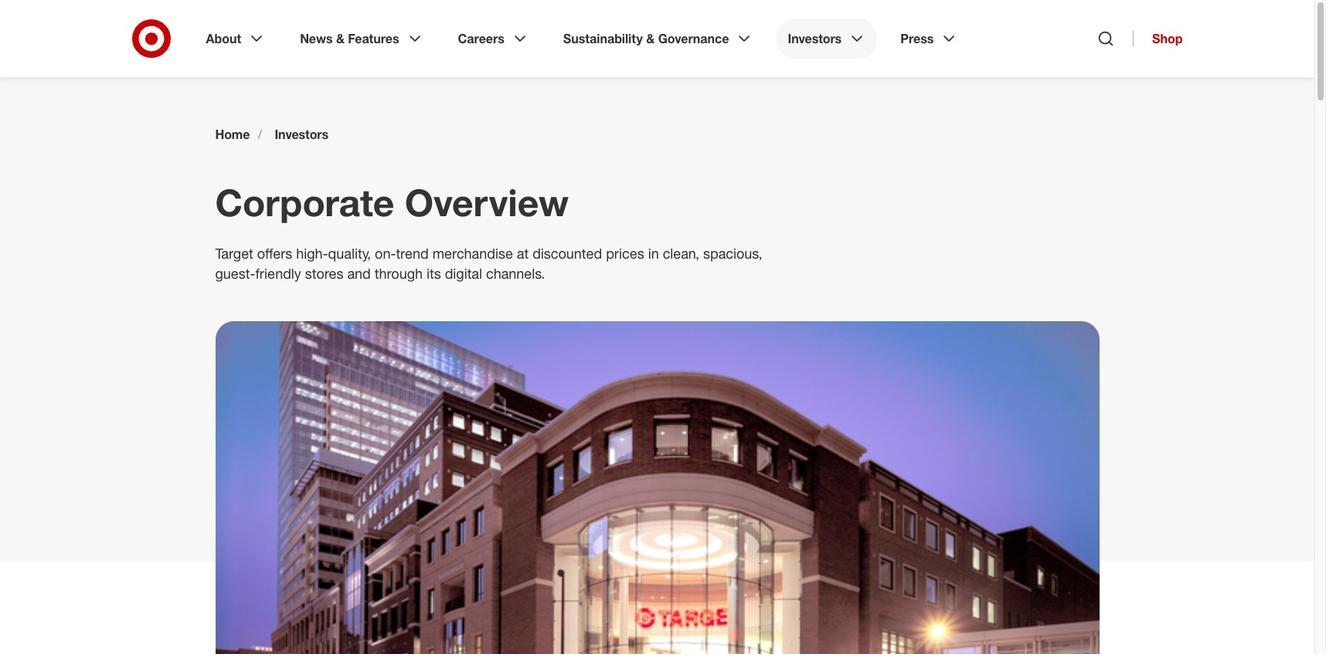 Task type: vqa. For each thing, say whether or not it's contained in the screenshot.
HIGH-
yes



Task type: describe. For each thing, give the bounding box(es) containing it.
prices
[[606, 245, 644, 262]]

at
[[517, 245, 529, 262]]

about
[[206, 31, 241, 46]]

corporate overview
[[215, 180, 569, 225]]

target
[[215, 245, 253, 262]]

target offers high-quality, on-trend merchandise at discounted prices in clean, spacious, guest-friendly stores and through its digital channels.
[[215, 245, 762, 282]]

overview
[[405, 180, 569, 225]]

news & features link
[[289, 19, 435, 59]]

1 vertical spatial investors link
[[275, 127, 329, 142]]

clean,
[[663, 245, 699, 262]]

home link
[[215, 127, 250, 142]]

sustainability & governance
[[563, 31, 729, 46]]

governance
[[658, 31, 729, 46]]

and
[[347, 265, 371, 282]]

in
[[648, 245, 659, 262]]

on-
[[375, 245, 396, 262]]

0 vertical spatial investors link
[[777, 19, 877, 59]]

its
[[427, 265, 441, 282]]

home
[[215, 127, 250, 142]]

guest-
[[215, 265, 255, 282]]

channels.
[[486, 265, 545, 282]]

about link
[[195, 19, 277, 59]]

features
[[348, 31, 399, 46]]

careers
[[458, 31, 504, 46]]

digital
[[445, 265, 482, 282]]



Task type: locate. For each thing, give the bounding box(es) containing it.
high-
[[296, 245, 328, 262]]

press
[[900, 31, 934, 46]]

1 & from the left
[[336, 31, 345, 46]]

0 horizontal spatial investors link
[[275, 127, 329, 142]]

a building with a glass front image
[[215, 321, 1099, 655]]

0 vertical spatial investors
[[788, 31, 842, 46]]

spacious,
[[703, 245, 762, 262]]

1 horizontal spatial investors
[[788, 31, 842, 46]]

friendly
[[255, 265, 301, 282]]

sustainability
[[563, 31, 643, 46]]

trend
[[396, 245, 429, 262]]

0 horizontal spatial investors
[[275, 127, 329, 142]]

news & features
[[300, 31, 399, 46]]

& for news
[[336, 31, 345, 46]]

through
[[375, 265, 423, 282]]

shop link
[[1133, 31, 1183, 46]]

careers link
[[447, 19, 540, 59]]

news
[[300, 31, 333, 46]]

&
[[336, 31, 345, 46], [646, 31, 655, 46]]

stores
[[305, 265, 343, 282]]

& inside 'link'
[[336, 31, 345, 46]]

discounted
[[533, 245, 602, 262]]

0 horizontal spatial &
[[336, 31, 345, 46]]

investors
[[788, 31, 842, 46], [275, 127, 329, 142]]

sustainability & governance link
[[552, 19, 765, 59]]

1 vertical spatial investors
[[275, 127, 329, 142]]

1 horizontal spatial investors link
[[777, 19, 877, 59]]

merchandise
[[432, 245, 513, 262]]

corporate
[[215, 180, 394, 225]]

2 & from the left
[[646, 31, 655, 46]]

shop
[[1152, 31, 1183, 46]]

& for sustainability
[[646, 31, 655, 46]]

press link
[[890, 19, 969, 59]]

1 horizontal spatial &
[[646, 31, 655, 46]]

quality,
[[328, 245, 371, 262]]

& right news
[[336, 31, 345, 46]]

investors link
[[777, 19, 877, 59], [275, 127, 329, 142]]

offers
[[257, 245, 292, 262]]

& left governance
[[646, 31, 655, 46]]



